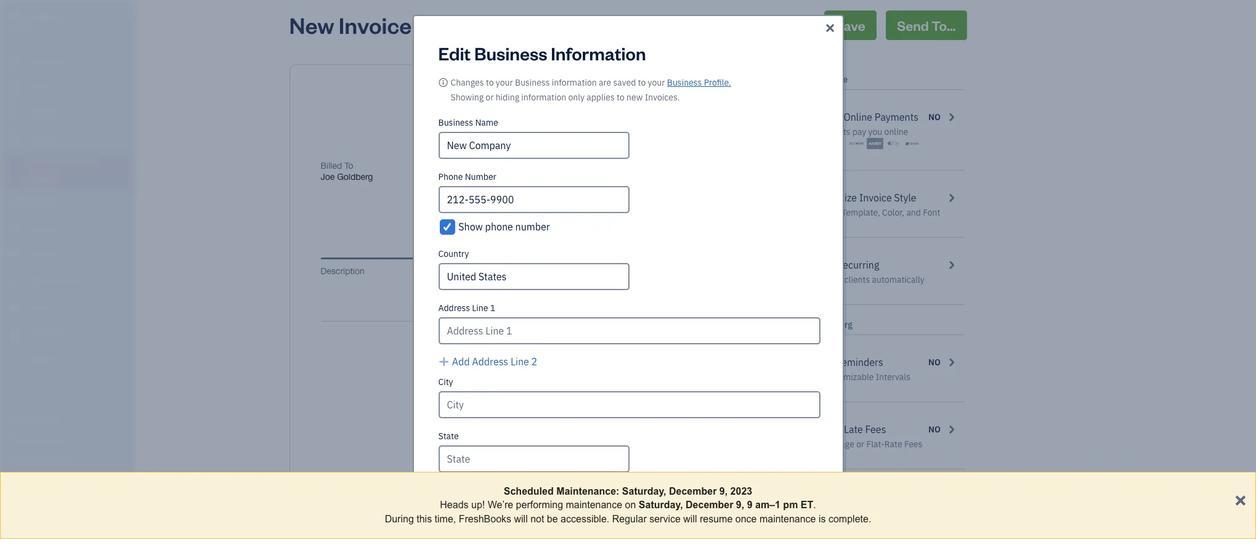 Task type: describe. For each thing, give the bounding box(es) containing it.
to...
[[932, 17, 956, 34]]

× button
[[1235, 487, 1246, 510]]

× dialog
[[0, 472, 1256, 539]]

0 horizontal spatial your
[[496, 77, 513, 88]]

.
[[813, 500, 816, 510]]

payment image
[[8, 195, 23, 208]]

showing
[[451, 92, 484, 103]]

send to... button
[[886, 10, 967, 40]]

0 vertical spatial saturday,
[[622, 486, 666, 497]]

1 vertical spatial information
[[521, 92, 566, 103]]

service
[[649, 514, 681, 524]]

percentage
[[811, 439, 854, 450]]

not
[[530, 514, 544, 524]]

for this invoice
[[785, 74, 848, 85]]

add
[[452, 355, 470, 368]]

chevronright image for charge late fees
[[946, 422, 957, 437]]

Enter an Invoice # text field
[[534, 172, 568, 182]]

$0.00
[[717, 469, 738, 479]]

chevronright image for accept online payments
[[946, 110, 957, 124]]

accept
[[811, 111, 841, 123]]

timer image
[[8, 275, 23, 287]]

change template, color, and font
[[811, 207, 940, 218]]

1 vertical spatial goldberg
[[816, 319, 853, 330]]

et
[[801, 500, 813, 510]]

maintenance:
[[556, 486, 619, 497]]

City text field
[[438, 391, 820, 418]]

2023
[[730, 486, 752, 497]]

template,
[[842, 207, 880, 218]]

change
[[811, 207, 840, 218]]

cancel
[[763, 17, 806, 34]]

pm
[[783, 500, 798, 510]]

save
[[835, 17, 865, 34]]

at
[[811, 371, 819, 383]]

to
[[344, 161, 353, 171]]

invoice image
[[8, 134, 23, 147]]

new for new company owner
[[10, 11, 28, 23]]

recurring
[[837, 259, 879, 271]]

issue
[[472, 161, 492, 171]]

edit business information
[[438, 41, 646, 65]]

new invoice
[[289, 10, 412, 39]]

expense image
[[8, 222, 23, 234]]

online
[[884, 126, 908, 137]]

information
[[551, 41, 646, 65]]

owner
[[10, 25, 34, 34]]

bill your clients automatically
[[811, 274, 924, 285]]

×
[[1235, 487, 1246, 510]]

0 horizontal spatial maintenance
[[566, 500, 622, 510]]

charge
[[811, 423, 842, 436]]

0 vertical spatial december
[[669, 486, 717, 497]]

business profile. link
[[667, 77, 731, 88]]

send for send to...
[[897, 17, 929, 34]]

members
[[30, 412, 63, 421]]

ZIP Code text field
[[438, 500, 629, 527]]

no for accept online payments
[[928, 111, 941, 123]]

scheduled
[[504, 486, 554, 497]]

changes
[[451, 77, 484, 88]]

are
[[599, 77, 611, 88]]

Enter an Item Description text field
[[321, 302, 553, 312]]

make
[[811, 259, 834, 271]]

client image
[[8, 81, 23, 94]]

business name
[[438, 117, 498, 128]]

money image
[[8, 301, 23, 314]]

paid
[[633, 437, 651, 447]]

check image
[[442, 221, 453, 233]]

Country text field
[[440, 264, 628, 289]]

font
[[923, 207, 940, 218]]

team members
[[9, 412, 63, 421]]

new
[[627, 92, 643, 103]]

0 horizontal spatial fees
[[865, 423, 886, 436]]

hiding
[[496, 92, 519, 103]]

0 horizontal spatial due
[[441, 198, 457, 208]]

&
[[853, 490, 860, 503]]

cancel button
[[751, 10, 817, 40]]

send reminders
[[811, 356, 883, 368]]

be
[[547, 514, 558, 524]]

language
[[862, 490, 904, 503]]

0.00
[[722, 423, 738, 433]]

regular
[[612, 514, 647, 524]]

english
[[831, 506, 859, 517]]

chevronright image for send reminders
[[946, 355, 957, 370]]

no for send reminders
[[928, 357, 941, 368]]

accessible.
[[561, 514, 609, 524]]

0 vertical spatial date
[[441, 161, 459, 171]]

address inside add address line 2 button
[[472, 355, 508, 368]]

send for send reminders
[[811, 356, 833, 368]]

primary image
[[438, 75, 448, 90]]

chevronright image
[[946, 257, 957, 272]]

city
[[438, 376, 453, 387]]

color,
[[882, 207, 904, 218]]

1 horizontal spatial to
[[617, 92, 625, 103]]

bank connections
[[9, 457, 72, 467]]

amount inside total amount paid
[[601, 437, 631, 447]]

Business Name text field
[[438, 132, 629, 159]]

show phone number
[[458, 221, 550, 233]]

check image
[[442, 534, 453, 539]]

scheduled maintenance: saturday, december 9, 2023 heads up! we're performing maintenance on saturday, december 9, 9 am–1 pm et . during this time, freshbooks will not be accessible. regular service will resume once maintenance is complete.
[[385, 486, 871, 524]]

currencyandlanguage image
[[792, 489, 803, 504]]

and inside main element
[[30, 434, 43, 444]]

)
[[648, 469, 651, 479]]

phone number
[[438, 171, 496, 182]]

main element
[[0, 0, 166, 539]]

rate
[[884, 439, 902, 450]]

1 vertical spatial saturday,
[[639, 500, 683, 510]]

apps
[[9, 389, 28, 399]]

resume
[[700, 514, 733, 524]]

1 vertical spatial fees
[[904, 439, 923, 450]]

items
[[9, 434, 28, 444]]

bank
[[9, 457, 27, 467]]

state
[[438, 431, 459, 442]]

currency & language usd, english (united states)
[[811, 490, 920, 517]]

2 horizontal spatial your
[[825, 274, 842, 285]]

settings
[[9, 480, 37, 490]]

of
[[462, 161, 469, 171]]

0 horizontal spatial to
[[486, 77, 494, 88]]

no for charge late fees
[[928, 424, 941, 435]]

project image
[[8, 248, 23, 261]]

1 vertical spatial december
[[686, 500, 733, 510]]

number for phone number
[[465, 171, 496, 182]]

Issue date in MM/DD/YYYY format text field
[[441, 172, 515, 182]]

time,
[[435, 514, 456, 524]]

show
[[458, 221, 483, 233]]

american express image
[[867, 137, 883, 150]]



Task type: vqa. For each thing, say whether or not it's contained in the screenshot.
return
no



Task type: locate. For each thing, give the bounding box(es) containing it.
am–1
[[755, 500, 780, 510]]

let clients pay you online
[[811, 126, 908, 137]]

team members link
[[3, 406, 132, 428]]

report image
[[8, 354, 23, 367]]

percentage or flat-rate fees
[[811, 439, 923, 450]]

number inside edit business information dialog
[[465, 171, 496, 182]]

to right changes
[[486, 77, 494, 88]]

send up at
[[811, 356, 833, 368]]

let
[[811, 126, 823, 137]]

Notes text field
[[321, 530, 738, 539]]

1 horizontal spatial due
[[610, 469, 626, 479]]

0 vertical spatial goldberg
[[337, 172, 373, 182]]

3 no from the top
[[928, 424, 941, 435]]

1 vertical spatial send
[[811, 356, 833, 368]]

1
[[490, 302, 495, 314]]

amount left paid
[[601, 437, 631, 447]]

no
[[928, 111, 941, 123], [928, 357, 941, 368], [928, 424, 941, 435]]

maintenance down the pm
[[759, 514, 816, 524]]

0 horizontal spatial joe
[[321, 172, 335, 182]]

1 vertical spatial or
[[856, 439, 864, 450]]

december
[[669, 486, 717, 497], [686, 500, 733, 510]]

saturday,
[[622, 486, 666, 497], [639, 500, 683, 510]]

reminders
[[835, 356, 883, 368]]

business
[[474, 41, 547, 65], [515, 77, 550, 88], [667, 77, 702, 88], [438, 117, 473, 128]]

information up only
[[552, 77, 597, 88]]

saturday, up service in the right of the page
[[639, 500, 683, 510]]

joe inside billed to joe goldberg
[[321, 172, 335, 182]]

1 horizontal spatial address
[[472, 355, 508, 368]]

changes to your business information are saved to your business profile. showing or hiding information only applies to new invoices.
[[451, 77, 731, 103]]

invoice
[[339, 10, 412, 39], [818, 74, 848, 85], [534, 161, 561, 171], [859, 192, 892, 204]]

edit
[[438, 41, 471, 65]]

1 vertical spatial 9,
[[736, 500, 744, 510]]

line left 2
[[511, 355, 529, 368]]

1 vertical spatial maintenance
[[759, 514, 816, 524]]

customizable
[[821, 371, 874, 383]]

accept online payments
[[811, 111, 919, 123]]

pay
[[852, 126, 866, 137]]

0 horizontal spatial will
[[514, 514, 528, 524]]

address right the add
[[472, 355, 508, 368]]

only
[[568, 92, 585, 103]]

(
[[628, 469, 631, 479]]

plus image
[[438, 354, 450, 369]]

usd
[[631, 469, 648, 479]]

0 horizontal spatial new
[[10, 11, 28, 23]]

0 horizontal spatial number
[[465, 171, 496, 182]]

maintenance
[[566, 500, 622, 510], [759, 514, 816, 524]]

this
[[417, 514, 432, 524]]

goldberg down to
[[337, 172, 373, 182]]

and right items
[[30, 434, 43, 444]]

0 vertical spatial address
[[438, 302, 470, 314]]

date up "phone"
[[441, 161, 459, 171]]

1 vertical spatial line
[[511, 355, 529, 368]]

applies
[[587, 92, 615, 103]]

1 vertical spatial date
[[459, 198, 477, 208]]

Item Rate (USD) text field
[[593, 290, 615, 299]]

latefees image
[[792, 422, 803, 437]]

0 vertical spatial send
[[897, 17, 929, 34]]

new
[[289, 10, 334, 39], [10, 11, 28, 23]]

during
[[385, 514, 414, 524]]

0 vertical spatial clients
[[825, 126, 850, 137]]

will left not
[[514, 514, 528, 524]]

add address line 2
[[452, 355, 537, 368]]

State text field
[[440, 447, 628, 471]]

0 vertical spatial due
[[441, 198, 457, 208]]

address left 1
[[438, 302, 470, 314]]

address line 1
[[438, 302, 495, 314]]

your up invoices.
[[648, 77, 665, 88]]

line inside button
[[511, 355, 529, 368]]

1 horizontal spatial goldberg
[[816, 319, 853, 330]]

add address line 2 button
[[438, 354, 537, 369]]

0 vertical spatial fees
[[865, 423, 886, 436]]

your right "bill"
[[825, 274, 842, 285]]

maintenance down maintenance:
[[566, 500, 622, 510]]

0 vertical spatial amount
[[601, 437, 631, 447]]

at customizable intervals
[[811, 371, 910, 383]]

chevronright image
[[946, 110, 957, 124], [946, 190, 957, 205], [946, 355, 957, 370], [946, 422, 957, 437]]

0 horizontal spatial and
[[30, 434, 43, 444]]

date
[[441, 161, 459, 171], [459, 198, 477, 208]]

on
[[625, 500, 636, 510]]

charge late fees
[[811, 423, 886, 436]]

will right service in the right of the page
[[683, 514, 697, 524]]

apple pay image
[[885, 137, 902, 150]]

Address Line 1 text field
[[438, 317, 820, 344]]

number
[[515, 221, 550, 233]]

saturday, down usd
[[622, 486, 666, 497]]

date of issue
[[441, 161, 492, 171]]

0 horizontal spatial send
[[811, 356, 833, 368]]

save button
[[824, 10, 876, 40]]

1 horizontal spatial fees
[[904, 439, 923, 450]]

items and services
[[9, 434, 74, 444]]

for joe goldberg
[[785, 319, 853, 330]]

1 horizontal spatial your
[[648, 77, 665, 88]]

clients down recurring
[[844, 274, 870, 285]]

apps link
[[3, 383, 132, 405]]

1 vertical spatial and
[[30, 434, 43, 444]]

send
[[897, 17, 929, 34], [811, 356, 833, 368]]

9
[[747, 500, 752, 510]]

to left new
[[617, 92, 625, 103]]

services
[[44, 434, 74, 444]]

1 horizontal spatial or
[[856, 439, 864, 450]]

to
[[486, 77, 494, 88], [638, 77, 646, 88], [617, 92, 625, 103]]

1 vertical spatial amount
[[578, 469, 608, 479]]

0 vertical spatial information
[[552, 77, 597, 88]]

9, down $0.00
[[719, 486, 728, 497]]

goldberg inside billed to joe goldberg
[[337, 172, 373, 182]]

currency
[[811, 490, 850, 503]]

estimate image
[[8, 108, 23, 120]]

mastercard image
[[829, 137, 846, 150]]

0 vertical spatial joe
[[321, 172, 335, 182]]

1 vertical spatial number
[[465, 171, 496, 182]]

up!
[[471, 500, 485, 510]]

0 horizontal spatial line
[[472, 302, 488, 314]]

2 for from the top
[[785, 319, 797, 330]]

0 vertical spatial maintenance
[[566, 500, 622, 510]]

new for new invoice
[[289, 10, 334, 39]]

discover image
[[848, 137, 865, 150]]

company
[[30, 11, 70, 23]]

usd,
[[811, 506, 829, 517]]

clients down the accept
[[825, 126, 850, 137]]

2 chevronright image from the top
[[946, 190, 957, 205]]

is
[[819, 514, 826, 524]]

goldberg up send reminders
[[816, 319, 853, 330]]

send inside button
[[897, 17, 929, 34]]

chart image
[[8, 328, 23, 340]]

make recurring
[[811, 259, 879, 271]]

fees right rate
[[904, 439, 923, 450]]

flat-
[[866, 439, 884, 450]]

bank image
[[904, 137, 921, 150]]

0 vertical spatial number
[[564, 161, 595, 171]]

amount
[[601, 437, 631, 447], [578, 469, 608, 479]]

1 horizontal spatial number
[[564, 161, 595, 171]]

2 no from the top
[[928, 357, 941, 368]]

joe down "bill"
[[799, 319, 814, 330]]

1 horizontal spatial send
[[897, 17, 929, 34]]

edit business information dialog
[[0, 0, 1256, 539]]

0 horizontal spatial 9,
[[719, 486, 728, 497]]

saved
[[613, 77, 636, 88]]

1 will from the left
[[514, 514, 528, 524]]

1 horizontal spatial 9,
[[736, 500, 744, 510]]

to up new
[[638, 77, 646, 88]]

dashboard image
[[8, 55, 23, 67]]

send left to...
[[897, 17, 929, 34]]

0 vertical spatial for
[[785, 74, 797, 85]]

your up hiding at the left of the page
[[496, 77, 513, 88]]

1 horizontal spatial will
[[683, 514, 697, 524]]

information left only
[[521, 92, 566, 103]]

automatically
[[872, 274, 924, 285]]

(united
[[862, 506, 890, 517]]

2 horizontal spatial to
[[638, 77, 646, 88]]

total amount paid
[[601, 423, 651, 447]]

fees up flat-
[[865, 423, 886, 436]]

complete.
[[829, 514, 871, 524]]

number down issue
[[465, 171, 496, 182]]

1 horizontal spatial new
[[289, 10, 334, 39]]

date up show
[[459, 198, 477, 208]]

or inside changes to your business information are saved to your business profile. showing or hiding information only applies to new invoices.
[[486, 92, 494, 103]]

close image
[[824, 21, 836, 36]]

phone
[[485, 221, 513, 233]]

0 horizontal spatial or
[[486, 92, 494, 103]]

and
[[906, 207, 921, 218], [30, 434, 43, 444]]

and down style
[[906, 207, 921, 218]]

bank connections link
[[3, 452, 132, 473]]

for for for this invoice
[[785, 74, 797, 85]]

fees
[[865, 423, 886, 436], [904, 439, 923, 450]]

line left 1
[[472, 302, 488, 314]]

line
[[472, 302, 488, 314], [511, 355, 529, 368]]

1 chevronright image from the top
[[946, 110, 957, 124]]

or left hiding at the left of the page
[[486, 92, 494, 103]]

2 vertical spatial no
[[928, 424, 941, 435]]

billed
[[321, 161, 342, 171]]

0 horizontal spatial goldberg
[[337, 172, 373, 182]]

Phone Number text field
[[438, 186, 629, 213]]

profile.
[[704, 77, 731, 88]]

due left the (
[[610, 469, 626, 479]]

due up check icon
[[441, 198, 457, 208]]

1 horizontal spatial and
[[906, 207, 921, 218]]

invoice number
[[534, 161, 595, 171]]

settings link
[[3, 474, 132, 496]]

0 vertical spatial 9,
[[719, 486, 728, 497]]

billed to joe goldberg
[[321, 161, 373, 182]]

items and services link
[[3, 429, 132, 450]]

due date
[[441, 198, 477, 208]]

joe down billed
[[321, 172, 335, 182]]

0 vertical spatial and
[[906, 207, 921, 218]]

number
[[564, 161, 595, 171], [465, 171, 496, 182]]

1 vertical spatial for
[[785, 319, 797, 330]]

9, left the 9
[[736, 500, 744, 510]]

number for invoice number
[[564, 161, 595, 171]]

amount up maintenance:
[[578, 469, 608, 479]]

1 horizontal spatial joe
[[799, 319, 814, 330]]

number up enter an invoice # "text field" on the top of the page
[[564, 161, 595, 171]]

description
[[321, 266, 365, 276]]

for for for joe goldberg
[[785, 319, 797, 330]]

new inside "new company owner"
[[10, 11, 28, 23]]

2
[[531, 355, 537, 368]]

or left flat-
[[856, 439, 864, 450]]

1 vertical spatial address
[[472, 355, 508, 368]]

1 vertical spatial no
[[928, 357, 941, 368]]

1 horizontal spatial line
[[511, 355, 529, 368]]

1 vertical spatial joe
[[799, 319, 814, 330]]

joe
[[321, 172, 335, 182], [799, 319, 814, 330]]

1 for from the top
[[785, 74, 797, 85]]

performing
[[516, 500, 563, 510]]

team
[[9, 412, 29, 421]]

0 vertical spatial no
[[928, 111, 941, 123]]

0 vertical spatial or
[[486, 92, 494, 103]]

0 horizontal spatial address
[[438, 302, 470, 314]]

1 vertical spatial due
[[610, 469, 626, 479]]

country
[[438, 248, 469, 259]]

0 vertical spatial line
[[472, 302, 488, 314]]

1 no from the top
[[928, 111, 941, 123]]

1 vertical spatial clients
[[844, 274, 870, 285]]

new company owner
[[10, 11, 70, 34]]

name
[[475, 117, 498, 128]]

2 will from the left
[[683, 514, 697, 524]]

address
[[438, 302, 470, 314], [472, 355, 508, 368]]

4 chevronright image from the top
[[946, 422, 957, 437]]

1 horizontal spatial maintenance
[[759, 514, 816, 524]]

3 chevronright image from the top
[[946, 355, 957, 370]]



